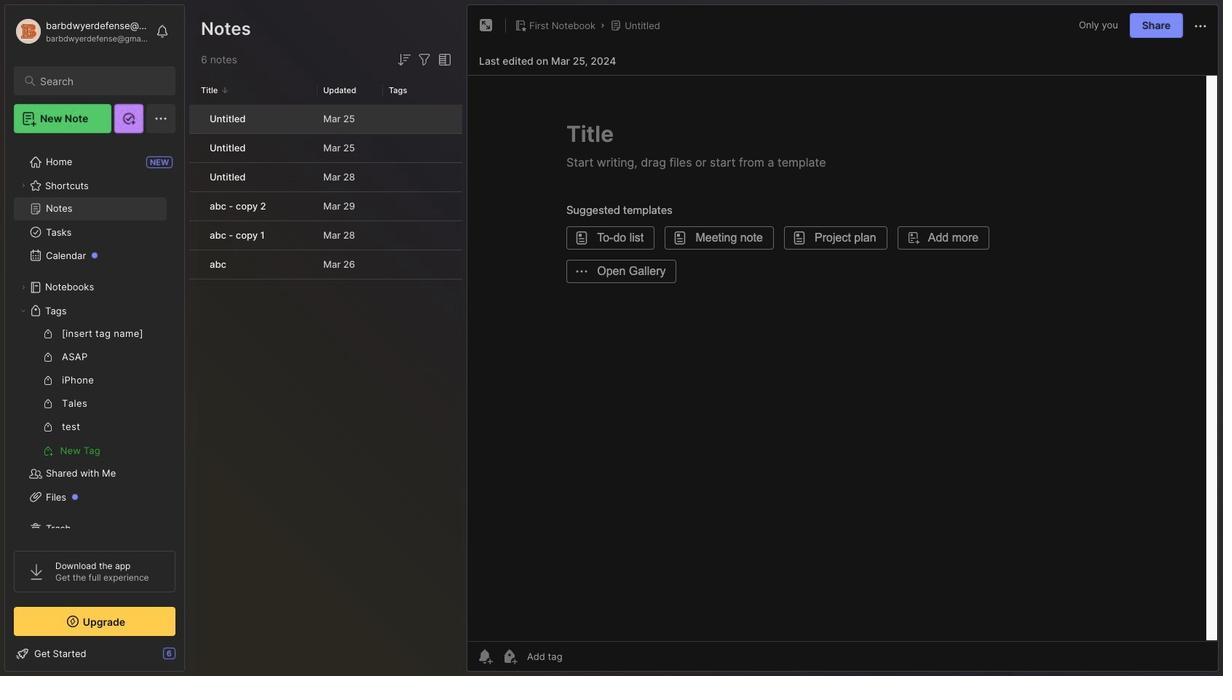 Task type: vqa. For each thing, say whether or not it's contained in the screenshot.
4th cell from the top of the page
yes



Task type: describe. For each thing, give the bounding box(es) containing it.
click to collapse image
[[184, 650, 195, 667]]

Sort options field
[[395, 51, 413, 68]]

note window element
[[467, 4, 1219, 676]]

main element
[[0, 0, 189, 676]]

Note Editor text field
[[468, 75, 1218, 642]]

1 cell from the top
[[189, 105, 201, 133]]

2 cell from the top
[[189, 134, 201, 162]]

5 cell from the top
[[189, 221, 201, 250]]

Search text field
[[40, 74, 162, 88]]

Add tag field
[[526, 650, 636, 663]]

add filters image
[[416, 51, 433, 68]]

Help and Learning task checklist field
[[5, 642, 184, 666]]

none search field inside main "element"
[[40, 72, 162, 90]]



Task type: locate. For each thing, give the bounding box(es) containing it.
add tag image
[[501, 648, 518, 666]]

tree
[[5, 142, 184, 550]]

6 cell from the top
[[189, 250, 201, 279]]

group
[[14, 323, 167, 462]]

3 cell from the top
[[189, 163, 201, 192]]

Add filters field
[[416, 51, 433, 68]]

4 cell from the top
[[189, 192, 201, 221]]

expand notebooks image
[[19, 283, 28, 292]]

Account field
[[14, 17, 149, 46]]

row group
[[189, 105, 462, 280]]

tree inside main "element"
[[5, 142, 184, 550]]

None search field
[[40, 72, 162, 90]]

cell
[[189, 105, 201, 133], [189, 134, 201, 162], [189, 163, 201, 192], [189, 192, 201, 221], [189, 221, 201, 250], [189, 250, 201, 279]]

add a reminder image
[[476, 648, 494, 666]]

group inside tree
[[14, 323, 167, 462]]

More actions field
[[1192, 16, 1210, 35]]

expand note image
[[478, 17, 495, 34]]

more actions image
[[1192, 17, 1210, 35]]

View options field
[[433, 51, 454, 68]]

expand tags image
[[19, 307, 28, 315]]



